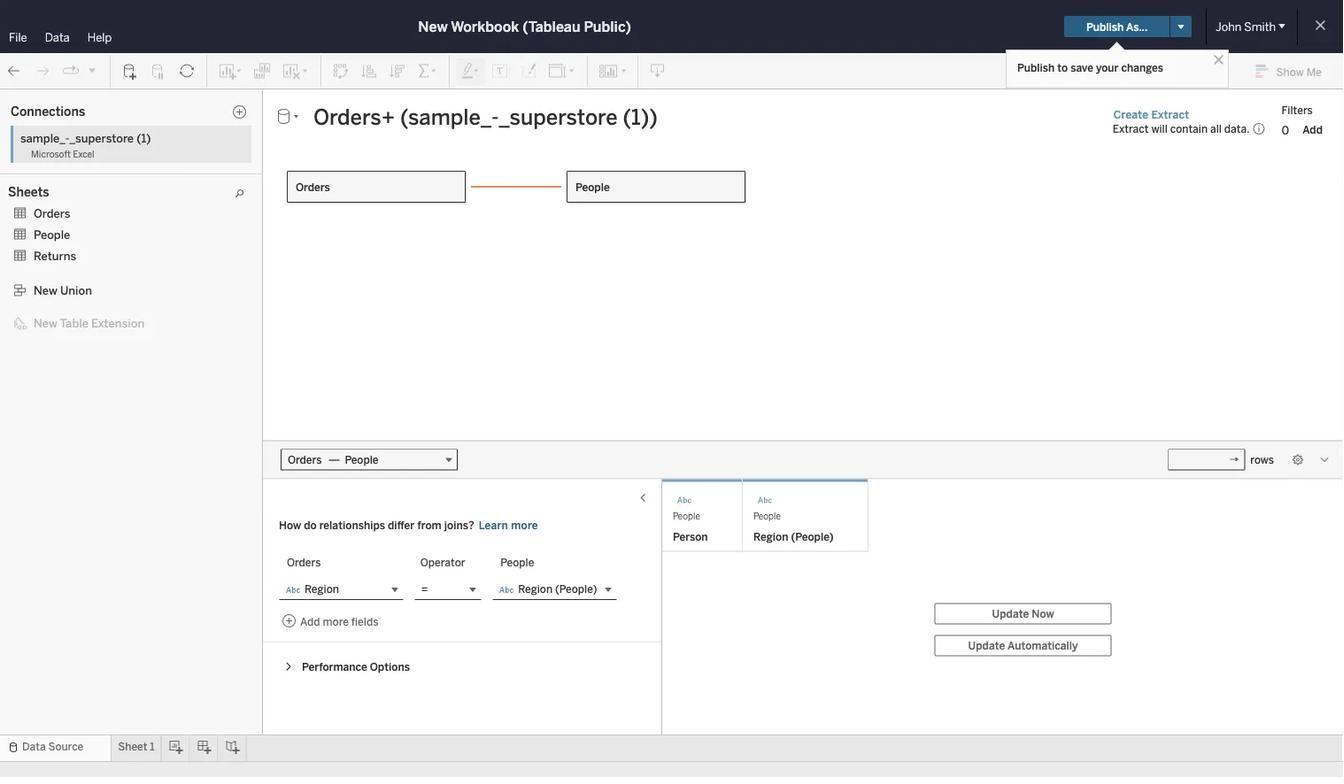 Task type: describe. For each thing, give the bounding box(es) containing it.
relationships
[[319, 519, 385, 532]]

add
[[1302, 124, 1323, 136]]

create
[[1114, 108, 1149, 121]]

highlight image
[[460, 62, 481, 80]]

Search text field
[[5, 153, 120, 174]]

id for customer id
[[105, 280, 116, 293]]

data source
[[22, 741, 83, 753]]

city
[[53, 243, 73, 256]]

now
[[1032, 608, 1054, 620]]

rows
[[1250, 454, 1274, 466]]

from
[[417, 519, 442, 532]]

1 horizontal spatial replay animation image
[[87, 65, 97, 75]]

duplicate image
[[253, 62, 271, 80]]

your
[[1096, 61, 1119, 74]]

download image
[[649, 62, 667, 80]]

people person
[[673, 511, 708, 543]]

0
[[1281, 123, 1289, 137]]

union
[[60, 283, 92, 297]]

redo image
[[34, 62, 51, 80]]

sheets
[[8, 185, 49, 200]]

sample_-_superstore (1) microsoft excel
[[20, 131, 151, 159]]

create extract link
[[1113, 107, 1190, 122]]

pause auto updates image
[[150, 62, 167, 80]]

format workbook image
[[520, 62, 537, 80]]

contain
[[1170, 122, 1208, 135]]

new union
[[34, 283, 92, 297]]

returns
[[34, 249, 76, 263]]

publish to save your changes
[[1017, 61, 1163, 74]]

table
[[60, 316, 88, 330]]

connections
[[11, 104, 85, 119]]

measure names
[[45, 729, 125, 742]]

update for update now
[[992, 608, 1029, 620]]

columns
[[367, 94, 411, 107]]

workbook
[[451, 18, 519, 35]]

(1))
[[177, 120, 194, 133]]

order date
[[53, 317, 108, 330]]

orders+
[[22, 120, 63, 133]]

john
[[1216, 19, 1242, 34]]

joins?
[[444, 519, 474, 532]]

learn
[[479, 519, 508, 532]]

publish as...
[[1086, 20, 1148, 33]]

publish for publish as...
[[1086, 20, 1124, 33]]

new for new workbook (tableau public)
[[418, 18, 448, 35]]

update automatically
[[968, 639, 1078, 652]]

data.
[[1224, 122, 1250, 135]]

_superstore down the collapse icon
[[115, 120, 174, 133]]

john smith
[[1216, 19, 1276, 34]]

publish as... button
[[1064, 16, 1170, 37]]

show me
[[1276, 65, 1322, 78]]

person
[[673, 530, 708, 543]]

add button
[[1295, 121, 1331, 139]]

_superstore inside sample_-_superstore (1) microsoft excel
[[69, 131, 134, 145]]

1 vertical spatial extract
[[1113, 122, 1149, 135]]

(tableau
[[523, 18, 580, 35]]

do
[[304, 519, 317, 532]]

grid containing person
[[662, 479, 1343, 735]]

2 vertical spatial data
[[22, 741, 46, 753]]

save
[[1071, 61, 1093, 74]]

public)
[[584, 18, 631, 35]]

how
[[279, 519, 301, 532]]

tooltip
[[246, 311, 277, 323]]

orders+ (sample_-_superstore (1))
[[22, 120, 194, 133]]

new for new union
[[34, 283, 57, 297]]

microsoft
[[31, 149, 71, 159]]

source
[[48, 741, 83, 753]]

size
[[252, 261, 271, 273]]

1 horizontal spatial extract
[[1151, 108, 1189, 121]]

as...
[[1126, 20, 1148, 33]]

changes
[[1121, 61, 1163, 74]]

(1)
[[137, 131, 151, 145]]

swap rows and columns image
[[332, 62, 350, 80]]

filters
[[1281, 104, 1313, 117]]

differ
[[388, 519, 415, 532]]



Task type: locate. For each thing, give the bounding box(es) containing it.
sheet 1 down rows
[[352, 158, 415, 182]]

sort descending image
[[389, 62, 406, 80]]

1 vertical spatial new
[[34, 283, 57, 297]]

1 horizontal spatial sheet 1
[[352, 158, 415, 182]]

order for order id
[[53, 336, 82, 349]]

None text field
[[306, 104, 1097, 131], [1168, 449, 1245, 471], [306, 104, 1097, 131], [1168, 449, 1245, 471]]

show
[[1276, 65, 1304, 78]]

update inside button
[[992, 608, 1029, 620]]

0 horizontal spatial publish
[[1017, 61, 1055, 74]]

1 order from the top
[[53, 317, 82, 330]]

publish
[[1086, 20, 1124, 33], [1017, 61, 1055, 74]]

1 vertical spatial id
[[84, 336, 95, 349]]

new data source image
[[121, 62, 139, 80]]

1
[[405, 158, 415, 182], [150, 741, 155, 753]]

1 horizontal spatial 1
[[405, 158, 415, 182]]

publish for publish to save your changes
[[1017, 61, 1055, 74]]

(sample_-
[[65, 120, 115, 133]]

collapse image
[[162, 97, 173, 107]]

1 horizontal spatial sheet
[[352, 158, 401, 182]]

extract will contain all data.
[[1113, 122, 1250, 135]]

0 horizontal spatial id
[[84, 336, 95, 349]]

order up order id
[[53, 317, 82, 330]]

learn more link
[[478, 518, 539, 533]]

names
[[90, 729, 125, 742]]

update left now
[[992, 608, 1029, 620]]

data up the redo image
[[45, 30, 70, 44]]

replay animation image
[[62, 62, 80, 80], [87, 65, 97, 75]]

new for new table extension
[[34, 316, 57, 330]]

close image
[[1210, 51, 1227, 68]]

replay animation image down help
[[87, 65, 97, 75]]

region
[[753, 530, 788, 543]]

0 vertical spatial update
[[992, 608, 1029, 620]]

new left table
[[34, 316, 57, 330]]

_superstore
[[115, 120, 174, 133], [69, 131, 134, 145]]

how do relationships differ from joins? learn more
[[279, 519, 538, 532]]

sheet 1
[[352, 158, 415, 182], [118, 741, 155, 753]]

undo image
[[5, 62, 23, 80]]

sort ascending image
[[360, 62, 378, 80]]

people
[[575, 181, 610, 193], [34, 228, 70, 242], [673, 511, 700, 522], [753, 511, 781, 522], [500, 556, 534, 569]]

customer
[[53, 280, 103, 293]]

will
[[1151, 122, 1168, 135]]

sheet right source
[[118, 741, 147, 753]]

0 vertical spatial 1
[[405, 158, 415, 182]]

0 horizontal spatial 1
[[150, 741, 155, 753]]

0 vertical spatial id
[[105, 280, 116, 293]]

extract
[[1151, 108, 1189, 121], [1113, 122, 1149, 135]]

new
[[418, 18, 448, 35], [34, 283, 57, 297], [34, 316, 57, 330]]

show labels image
[[491, 62, 509, 80]]

id right customer
[[105, 280, 116, 293]]

country
[[53, 262, 94, 274]]

order id
[[53, 336, 95, 349]]

new up totals icon
[[418, 18, 448, 35]]

analytics
[[82, 94, 132, 108]]

me
[[1306, 65, 1322, 78]]

refresh data source image
[[178, 62, 196, 80]]

region (people)
[[753, 530, 834, 543]]

1 vertical spatial sheet
[[118, 741, 147, 753]]

0 vertical spatial new
[[418, 18, 448, 35]]

update now button
[[935, 603, 1112, 625]]

0 horizontal spatial replay animation image
[[62, 62, 80, 80]]

all
[[1210, 122, 1222, 135]]

show me button
[[1248, 58, 1338, 85]]

order for order date
[[53, 317, 82, 330]]

1 horizontal spatial publish
[[1086, 20, 1124, 33]]

more
[[511, 519, 538, 532]]

update
[[992, 608, 1029, 620], [968, 639, 1005, 652]]

clear sheet image
[[282, 62, 310, 80]]

update down update now at bottom
[[968, 639, 1005, 652]]

1 down columns
[[405, 158, 415, 182]]

(people)
[[791, 530, 834, 543]]

extract up will at the top
[[1151, 108, 1189, 121]]

0 horizontal spatial extract
[[1113, 122, 1149, 135]]

1 vertical spatial sheet 1
[[118, 741, 155, 753]]

category
[[53, 224, 99, 237]]

0 vertical spatial order
[[53, 317, 82, 330]]

0 vertical spatial extract
[[1151, 108, 1189, 121]]

1 vertical spatial update
[[968, 639, 1005, 652]]

1 horizontal spatial id
[[105, 280, 116, 293]]

0 vertical spatial sheet 1
[[352, 158, 415, 182]]

marks
[[204, 188, 235, 201]]

id for order id
[[84, 336, 95, 349]]

new workbook (tableau public)
[[418, 18, 631, 35]]

totals image
[[417, 62, 438, 80]]

0 vertical spatial sheet
[[352, 158, 401, 182]]

1 vertical spatial publish
[[1017, 61, 1055, 74]]

operator
[[420, 556, 465, 569]]

extract down create
[[1113, 122, 1149, 135]]

2 vertical spatial new
[[34, 316, 57, 330]]

orders
[[296, 181, 330, 193], [45, 206, 80, 219], [34, 206, 70, 220], [287, 556, 321, 569]]

date
[[84, 317, 108, 330]]

0 horizontal spatial sheet 1
[[118, 741, 155, 753]]

sheet
[[352, 158, 401, 182], [118, 741, 147, 753]]

0 horizontal spatial sheet
[[118, 741, 147, 753]]

publish left the as...
[[1086, 20, 1124, 33]]

tables
[[16, 185, 51, 199]]

_superstore up excel
[[69, 131, 134, 145]]

pages
[[204, 95, 233, 108]]

customer id
[[53, 280, 116, 293]]

sample_-
[[20, 131, 69, 145]]

file
[[9, 30, 27, 44]]

new table extension
[[34, 316, 144, 330]]

sheet 1 right source
[[118, 741, 155, 753]]

new left union
[[34, 283, 57, 297]]

data left source
[[22, 741, 46, 753]]

0 vertical spatial data
[[45, 30, 70, 44]]

to
[[1057, 61, 1068, 74]]

update for update automatically
[[968, 639, 1005, 652]]

people inside people person
[[673, 511, 700, 522]]

measure
[[45, 729, 87, 742]]

sheet down rows
[[352, 158, 401, 182]]

excel
[[73, 149, 94, 159]]

automatically
[[1007, 639, 1078, 652]]

new worksheet image
[[218, 62, 243, 80]]

update inside button
[[968, 639, 1005, 652]]

data down undo image
[[11, 94, 36, 108]]

extension
[[91, 316, 144, 330]]

create extract
[[1114, 108, 1189, 121]]

publish left the to
[[1017, 61, 1055, 74]]

smith
[[1244, 19, 1276, 34]]

1 vertical spatial data
[[11, 94, 36, 108]]

1 vertical spatial 1
[[150, 741, 155, 753]]

grid
[[662, 479, 1343, 735]]

1 vertical spatial order
[[53, 336, 82, 349]]

update now
[[992, 608, 1054, 620]]

help
[[87, 30, 112, 44]]

2 order from the top
[[53, 336, 82, 349]]

rows
[[367, 124, 393, 137]]

publish inside publish as... button
[[1086, 20, 1124, 33]]

0 vertical spatial publish
[[1086, 20, 1124, 33]]

order down table
[[53, 336, 82, 349]]

update automatically button
[[935, 635, 1112, 656]]

replay animation image right the redo image
[[62, 62, 80, 80]]

id down new table extension
[[84, 336, 95, 349]]

1 right 'names'
[[150, 741, 155, 753]]

id
[[105, 280, 116, 293], [84, 336, 95, 349]]

show/hide cards image
[[598, 62, 627, 80]]

fit image
[[548, 62, 576, 80]]



Task type: vqa. For each thing, say whether or not it's contained in the screenshot.
UNION
yes



